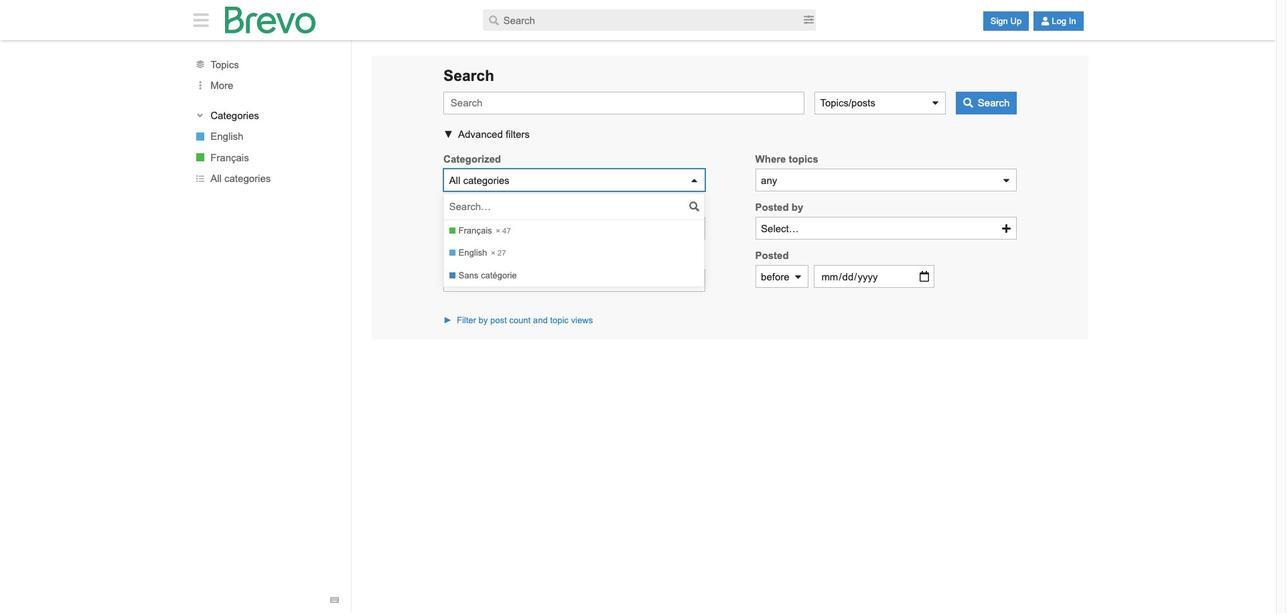 Task type: locate. For each thing, give the bounding box(es) containing it.
all categories down "categorized"
[[449, 175, 510, 186]]

1 horizontal spatial search image
[[964, 98, 974, 108]]

menu inside the "search" main content
[[444, 220, 705, 287]]

and
[[533, 316, 548, 326]]

0 horizontal spatial by
[[479, 316, 488, 326]]

advanced
[[458, 128, 503, 140]]

topics/posts…
[[496, 254, 559, 265]]

posted down where
[[756, 202, 789, 213]]

2 posted from the top
[[756, 250, 789, 262]]

any
[[761, 175, 778, 186], [449, 275, 466, 286]]

Search text field
[[483, 9, 802, 31]]

log
[[1052, 16, 1067, 26]]

all
[[211, 173, 222, 184], [449, 175, 461, 186]]

select…
[[449, 223, 487, 234], [761, 223, 799, 234]]

open advanced search image
[[804, 15, 814, 25]]

any down only
[[449, 275, 466, 286]]

date date field
[[814, 266, 935, 288]]

2 select… from the left
[[761, 223, 799, 234]]

categorized
[[444, 154, 501, 165]]

user image
[[1041, 17, 1050, 25]]

0 vertical spatial search
[[444, 67, 494, 84]]

1 horizontal spatial any
[[761, 175, 778, 186]]

0 horizontal spatial all categories
[[211, 173, 271, 184]]

any down where
[[761, 175, 778, 186]]

select… down 'posted by'
[[761, 223, 799, 234]]

1 vertical spatial search
[[978, 97, 1010, 109]]

0 horizontal spatial search
[[444, 67, 494, 84]]

0 horizontal spatial search image
[[489, 15, 499, 25]]

1 vertical spatial search image
[[964, 98, 974, 108]]

posted
[[756, 202, 789, 213], [756, 250, 789, 262]]

1 vertical spatial any
[[449, 275, 466, 286]]

none search field containing search
[[372, 55, 1089, 340]]

0 horizontal spatial any
[[449, 275, 466, 286]]

1 horizontal spatial search
[[978, 97, 1010, 109]]

search image
[[489, 15, 499, 25], [964, 98, 974, 108]]

1 horizontal spatial categories
[[463, 175, 510, 186]]

0 vertical spatial by
[[792, 202, 804, 213]]

region
[[372, 340, 1089, 360]]

brevo community image
[[225, 7, 316, 34]]

search image inside button
[[964, 98, 974, 108]]

hide sidebar image
[[190, 11, 213, 29]]

all categories down français
[[211, 173, 271, 184]]

radio item
[[444, 220, 705, 242], [444, 242, 705, 265], [444, 265, 705, 287]]

only return topics/posts…
[[444, 254, 559, 265]]

categories down "categorized"
[[463, 175, 510, 186]]

by
[[792, 202, 804, 213], [479, 316, 488, 326]]

all right list image
[[211, 173, 222, 184]]

all categories
[[211, 173, 271, 184], [449, 175, 510, 186]]

post
[[491, 316, 507, 326]]

log in button
[[1034, 11, 1084, 31]]

count
[[509, 316, 531, 326]]

français
[[211, 152, 249, 163]]

select… for posted by
[[761, 223, 799, 234]]

by for filter
[[479, 316, 488, 326]]

any for only
[[449, 275, 466, 286]]

more button
[[181, 75, 351, 96]]

menu
[[444, 220, 705, 287]]

1 vertical spatial posted
[[756, 250, 789, 262]]

categories
[[224, 173, 271, 184], [463, 175, 510, 186]]

where
[[756, 154, 786, 165]]

views
[[571, 316, 593, 326]]

0 vertical spatial posted
[[756, 202, 789, 213]]

search inside button
[[978, 97, 1010, 109]]

english
[[211, 131, 244, 142]]

categories button
[[193, 109, 339, 122]]

topics
[[211, 59, 239, 70]]

search image
[[690, 202, 700, 212]]

1 posted from the top
[[756, 202, 789, 213]]

posted by
[[756, 202, 804, 213]]

search main content
[[181, 40, 1096, 614]]

1 horizontal spatial all categories
[[449, 175, 510, 186]]

categories down français
[[224, 173, 271, 184]]

1 horizontal spatial by
[[792, 202, 804, 213]]

topics link
[[181, 54, 351, 75]]

None search field
[[372, 55, 1089, 340]]

filters
[[506, 128, 530, 140]]

1 vertical spatial by
[[479, 316, 488, 326]]

all down "categorized"
[[449, 175, 461, 186]]

search
[[444, 67, 494, 84], [978, 97, 1010, 109]]

by left post
[[479, 316, 488, 326]]

3 radio item from the top
[[444, 265, 705, 287]]

return
[[467, 254, 493, 265]]

1 horizontal spatial select…
[[761, 223, 799, 234]]

posted up before
[[756, 250, 789, 262]]

0 horizontal spatial select…
[[449, 223, 487, 234]]

1 select… from the left
[[449, 223, 487, 234]]

english link
[[181, 126, 351, 147]]

by down topics
[[792, 202, 804, 213]]

select… down tagged
[[449, 223, 487, 234]]

sign
[[991, 16, 1008, 26]]

0 vertical spatial any
[[761, 175, 778, 186]]



Task type: vqa. For each thing, say whether or not it's contained in the screenshot.
first heading from the top
no



Task type: describe. For each thing, give the bounding box(es) containing it.
enter search keyword text field
[[444, 92, 805, 115]]

topics/posts
[[820, 97, 876, 109]]

categories
[[211, 110, 259, 121]]

1 horizontal spatial all
[[449, 175, 461, 186]]

only
[[444, 254, 464, 265]]

more
[[211, 80, 233, 91]]

region inside the "search" main content
[[372, 340, 1089, 360]]

topics
[[789, 154, 819, 165]]

search button
[[956, 92, 1017, 115]]

advanced filters
[[458, 128, 530, 140]]

all categories link
[[181, 168, 351, 189]]

any for where
[[761, 175, 778, 186]]

posted for posted by
[[756, 202, 789, 213]]

Search… search field
[[449, 197, 687, 217]]

log in
[[1052, 16, 1077, 26]]

select… for tagged
[[449, 223, 487, 234]]

none search field inside the "search" main content
[[372, 55, 1089, 340]]

0 horizontal spatial all
[[211, 173, 222, 184]]

list image
[[196, 175, 204, 183]]

1 radio item from the top
[[444, 220, 705, 242]]

topic
[[550, 316, 569, 326]]

in
[[1069, 16, 1077, 26]]

filter by post count and topic views
[[457, 316, 593, 326]]

sign up
[[991, 16, 1022, 26]]

filter
[[457, 316, 476, 326]]

ellipsis v image
[[193, 81, 207, 90]]

posted for posted
[[756, 250, 789, 262]]

angle down image
[[196, 111, 205, 120]]

keyboard shortcuts image
[[330, 597, 339, 605]]

sign up button
[[984, 11, 1029, 31]]

0 vertical spatial search image
[[489, 15, 499, 25]]

layer group image
[[196, 60, 204, 68]]

where topics
[[756, 154, 819, 165]]

tagged
[[444, 202, 479, 213]]

up
[[1011, 16, 1022, 26]]

before
[[761, 271, 790, 283]]

0 horizontal spatial categories
[[224, 173, 271, 184]]

by for posted
[[792, 202, 804, 213]]

français link
[[181, 147, 351, 168]]

2 radio item from the top
[[444, 242, 705, 265]]



